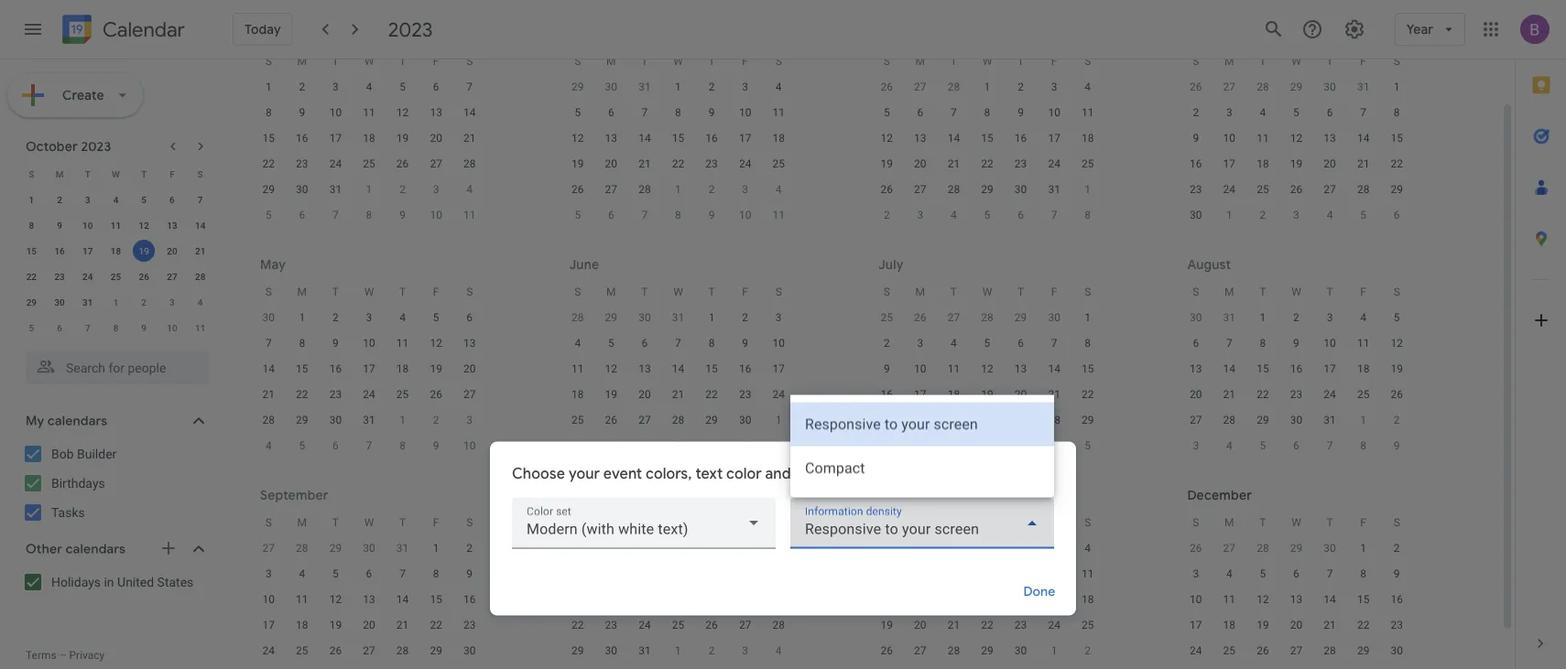 Task type: locate. For each thing, give the bounding box(es) containing it.
21 for 21 element under the 11 row
[[948, 619, 960, 632]]

tasks
[[51, 505, 85, 520]]

14 element down january 31 element
[[634, 127, 656, 149]]

28 for november 28 element
[[1257, 542, 1269, 555]]

19 element up march 5 'element'
[[567, 153, 589, 175]]

20 element inside grid
[[161, 240, 183, 262]]

august 2 element
[[976, 435, 998, 457]]

row group for december grid
[[1179, 536, 1414, 669]]

united
[[117, 575, 154, 590]]

november 4 element
[[189, 291, 211, 313], [768, 640, 790, 662]]

14 down may 31 element
[[672, 363, 684, 375]]

1 horizontal spatial november 2 element
[[701, 640, 723, 662]]

july 4 element
[[634, 435, 656, 457]]

23 inside july 'grid'
[[881, 414, 893, 427]]

f inside the march grid
[[1051, 55, 1057, 68]]

20
[[430, 132, 442, 145], [605, 158, 617, 170], [914, 158, 926, 170], [1324, 158, 1336, 170], [167, 245, 177, 256], [463, 363, 476, 375], [638, 388, 651, 401], [1015, 388, 1027, 401], [1190, 388, 1202, 401], [363, 619, 375, 632], [914, 619, 926, 632], [1290, 619, 1302, 632]]

16
[[296, 132, 308, 145], [705, 132, 718, 145], [1015, 132, 1027, 145], [1190, 158, 1202, 170], [54, 245, 65, 256], [329, 363, 342, 375], [739, 363, 751, 375], [1290, 363, 1302, 375], [881, 388, 893, 401], [463, 593, 476, 606], [1015, 593, 1027, 606], [1391, 593, 1403, 606]]

21 up june 4 element
[[262, 388, 275, 401]]

tab list
[[1516, 60, 1566, 618]]

1 horizontal spatial october
[[569, 487, 621, 504]]

18 element right 'done' button
[[1077, 589, 1099, 611]]

23 inside december grid
[[1391, 619, 1403, 632]]

9 element
[[1010, 563, 1032, 585]]

w for december grid's row group
[[1291, 517, 1301, 529]]

july 6 element
[[701, 435, 723, 457]]

birthdays
[[51, 476, 105, 491]]

6
[[433, 81, 439, 93], [608, 106, 614, 119], [917, 106, 923, 119], [1327, 106, 1333, 119], [169, 194, 175, 205], [299, 209, 305, 222], [608, 209, 614, 222], [1018, 209, 1024, 222], [1394, 209, 1400, 222], [466, 311, 473, 324], [57, 322, 62, 333], [642, 337, 648, 350], [1018, 337, 1024, 350], [1193, 337, 1199, 350], [332, 440, 339, 452], [709, 440, 715, 452], [1293, 440, 1299, 452], [742, 542, 748, 555], [366, 568, 372, 581], [1293, 568, 1299, 581]]

13 inside december grid
[[1290, 593, 1302, 606]]

30 element
[[291, 179, 313, 201], [1010, 179, 1032, 201], [1185, 204, 1207, 226], [49, 291, 71, 313], [325, 409, 347, 431], [734, 409, 756, 431], [1285, 409, 1307, 431], [876, 435, 898, 457], [459, 640, 481, 662], [600, 640, 622, 662], [1010, 640, 1032, 662], [1386, 640, 1408, 662]]

17 left 19, today element
[[83, 245, 93, 256]]

12
[[396, 106, 409, 119], [571, 132, 584, 145], [881, 132, 893, 145], [1290, 132, 1302, 145], [139, 220, 149, 231], [430, 337, 442, 350], [1391, 337, 1403, 350], [605, 363, 617, 375], [981, 363, 993, 375], [329, 593, 342, 606], [1257, 593, 1269, 606]]

12 for 12 element above september 2 element
[[1391, 337, 1403, 350]]

25 inside june "grid"
[[571, 414, 584, 427]]

14 down july 31 element
[[1223, 363, 1235, 375]]

0 vertical spatial november 4 element
[[189, 291, 211, 313]]

september 1 element
[[1352, 409, 1374, 431]]

f for the august grid
[[1360, 286, 1366, 299]]

0 vertical spatial october
[[26, 138, 78, 155]]

2 option from the top
[[790, 446, 1054, 490]]

f
[[433, 55, 439, 68], [742, 55, 748, 68], [1051, 55, 1057, 68], [1360, 55, 1366, 68], [170, 169, 175, 179], [433, 286, 439, 299], [742, 286, 748, 299], [1051, 286, 1057, 299], [1360, 286, 1366, 299], [433, 517, 439, 529], [742, 517, 748, 529], [1051, 517, 1057, 529], [1360, 517, 1366, 529]]

june 28 element
[[976, 307, 998, 329]]

option up october 30 element
[[790, 446, 1054, 490]]

3 inside the november grid
[[1051, 542, 1057, 555]]

17 up the march 3 element
[[739, 132, 751, 145]]

14 left february 5 element
[[195, 220, 205, 231]]

0 vertical spatial november 2 element
[[133, 291, 155, 313]]

16 inside april grid
[[1190, 158, 1202, 170]]

20 element up may 4 element
[[1319, 153, 1341, 175]]

12 for 12 element under august 29 element
[[329, 593, 342, 606]]

f for the november grid
[[1051, 517, 1057, 529]]

28 for march 28 element on the top right
[[1257, 81, 1269, 93]]

calendars for other calendars
[[66, 541, 126, 558]]

calendars
[[48, 413, 107, 430], [66, 541, 126, 558]]

21 up may 5 element
[[1357, 158, 1369, 170]]

17 inside the august grid
[[1324, 363, 1336, 375]]

12 for 12 element under "march 29" element
[[1290, 132, 1302, 145]]

march 31 element
[[1352, 76, 1374, 98]]

29
[[571, 81, 584, 93], [1290, 81, 1302, 93], [262, 183, 275, 196], [981, 183, 993, 196], [1391, 183, 1403, 196], [26, 297, 37, 308], [605, 311, 617, 324], [1015, 311, 1027, 324], [296, 414, 308, 427], [705, 414, 718, 427], [1082, 414, 1094, 427], [1257, 414, 1269, 427], [329, 542, 342, 555], [881, 542, 893, 555], [1290, 542, 1302, 555], [430, 645, 442, 658], [571, 645, 584, 658], [981, 645, 993, 658], [1357, 645, 1369, 658]]

may grid
[[252, 279, 486, 459]]

november 9 element
[[133, 317, 155, 339]]

21 for 21 element above march 7 element
[[638, 158, 651, 170]]

3 inside may 3 element
[[1293, 209, 1299, 222]]

22 inside december grid
[[1357, 619, 1369, 632]]

privacy link
[[69, 649, 105, 662]]

12 for 12 element on top of 19, today element
[[139, 220, 149, 231]]

december grid
[[1179, 510, 1414, 669]]

25 inside september grid
[[296, 645, 308, 658]]

26 element
[[392, 153, 414, 175], [567, 179, 589, 201], [876, 179, 898, 201], [1285, 179, 1307, 201], [133, 266, 155, 288], [425, 384, 447, 406], [1386, 384, 1408, 406], [600, 409, 622, 431], [976, 409, 998, 431], [701, 615, 723, 636], [325, 640, 347, 662], [876, 640, 898, 662], [1252, 640, 1274, 662]]

18 right 'done' button
[[1082, 593, 1094, 606]]

august 27 element
[[258, 538, 280, 560]]

7 inside december grid
[[1327, 568, 1333, 581]]

15
[[262, 132, 275, 145], [672, 132, 684, 145], [981, 132, 993, 145], [1391, 132, 1403, 145], [26, 245, 37, 256], [296, 363, 308, 375], [705, 363, 718, 375], [1082, 363, 1094, 375], [1257, 363, 1269, 375], [430, 593, 442, 606], [1357, 593, 1369, 606]]

28 element inside april grid
[[1352, 179, 1374, 201]]

12 element
[[392, 102, 414, 124], [567, 127, 589, 149], [876, 127, 898, 149], [1285, 127, 1307, 149], [133, 214, 155, 236], [425, 332, 447, 354], [1386, 332, 1408, 354], [600, 358, 622, 380], [976, 358, 998, 380], [325, 589, 347, 611], [1252, 589, 1274, 611]]

1 horizontal spatial november 3 element
[[734, 640, 756, 662]]

31 inside october 2023 grid
[[83, 297, 93, 308]]

f for october 2023 grid
[[170, 169, 175, 179]]

1 vertical spatial october
[[569, 487, 621, 504]]

15 inside the august grid
[[1257, 363, 1269, 375]]

13 inside july 'grid'
[[1015, 363, 1027, 375]]

None search field
[[0, 344, 227, 385]]

w for row group containing 27
[[364, 517, 374, 529]]

21 element
[[459, 127, 481, 149], [634, 153, 656, 175], [943, 153, 965, 175], [1352, 153, 1374, 175], [189, 240, 211, 262], [258, 384, 280, 406], [667, 384, 689, 406], [1043, 384, 1065, 406], [1218, 384, 1240, 406], [392, 615, 414, 636], [943, 615, 965, 636], [1319, 615, 1341, 636]]

23
[[296, 158, 308, 170], [705, 158, 718, 170], [1015, 158, 1027, 170], [1190, 183, 1202, 196], [54, 271, 65, 282], [329, 388, 342, 401], [739, 388, 751, 401], [1290, 388, 1302, 401], [881, 414, 893, 427], [463, 619, 476, 632], [605, 619, 617, 632], [1015, 619, 1027, 632], [1391, 619, 1403, 632]]

9 inside the march grid
[[1018, 106, 1024, 119]]

w
[[364, 55, 374, 68], [673, 55, 683, 68], [982, 55, 992, 68], [1291, 55, 1301, 68], [112, 169, 120, 179], [364, 286, 374, 299], [673, 286, 683, 299], [982, 286, 992, 299], [1291, 286, 1301, 299], [364, 517, 374, 529], [673, 517, 683, 529], [1291, 517, 1301, 529]]

24 inside december grid
[[1190, 645, 1202, 658]]

event
[[603, 464, 642, 483]]

22 inside the november grid
[[981, 619, 993, 632]]

text
[[695, 464, 723, 483]]

row group for october grid
[[561, 536, 795, 669]]

20 down august 30 element
[[363, 619, 375, 632]]

21 up march 7 element
[[638, 158, 651, 170]]

15 inside the march grid
[[981, 132, 993, 145]]

19 element up the june 2 element
[[425, 358, 447, 380]]

14 down february 28 element
[[948, 132, 960, 145]]

27 inside 'february' grid
[[605, 183, 617, 196]]

september 9 element
[[1386, 435, 1408, 457]]

19 element up september 2 element
[[1386, 358, 1408, 380]]

28
[[948, 81, 960, 93], [1257, 81, 1269, 93], [463, 158, 476, 170], [638, 183, 651, 196], [948, 183, 960, 196], [1357, 183, 1369, 196], [195, 271, 205, 282], [571, 311, 584, 324], [981, 311, 993, 324], [262, 414, 275, 427], [672, 414, 684, 427], [1048, 414, 1060, 427], [1223, 414, 1235, 427], [296, 542, 308, 555], [1257, 542, 1269, 555], [772, 619, 785, 632], [396, 645, 409, 658], [948, 645, 960, 658], [1324, 645, 1336, 658]]

august
[[1187, 256, 1231, 273]]

saturday column header
[[762, 510, 795, 536]]

22 element
[[258, 153, 280, 175], [667, 153, 689, 175], [976, 153, 998, 175], [1386, 153, 1408, 175], [20, 266, 42, 288], [291, 384, 313, 406], [701, 384, 723, 406], [1077, 384, 1099, 406], [1252, 384, 1274, 406], [425, 615, 447, 636], [567, 615, 589, 636], [976, 615, 998, 636], [1352, 615, 1374, 636]]

november 30 element
[[1319, 538, 1341, 560]]

25 inside october grid
[[672, 619, 684, 632]]

28 element inside june "grid"
[[667, 409, 689, 431]]

f for may "grid" in the left of the page
[[433, 286, 439, 299]]

14 element
[[459, 102, 481, 124], [634, 127, 656, 149], [943, 127, 965, 149], [1352, 127, 1374, 149], [189, 214, 211, 236], [258, 358, 280, 380], [667, 358, 689, 380], [1043, 358, 1065, 380], [1218, 358, 1240, 380], [392, 589, 414, 611], [1319, 589, 1341, 611]]

1 vertical spatial 2023
[[81, 138, 111, 155]]

18 down august 28 element
[[296, 619, 308, 632]]

f inside october 2023 grid
[[170, 169, 175, 179]]

november 3 element inside october grid
[[734, 640, 756, 662]]

28 element inside october grid
[[768, 615, 790, 636]]

14 for 14 element below june 30 element
[[1048, 363, 1060, 375]]

21 for 21 element on the right of 19 cell
[[195, 245, 205, 256]]

26
[[881, 81, 893, 93], [1190, 81, 1202, 93], [396, 158, 409, 170], [571, 183, 584, 196], [881, 183, 893, 196], [1290, 183, 1302, 196], [139, 271, 149, 282], [914, 311, 926, 324], [430, 388, 442, 401], [1391, 388, 1403, 401], [605, 414, 617, 427], [981, 414, 993, 427], [1190, 542, 1202, 555], [705, 619, 718, 632], [329, 645, 342, 658], [881, 645, 893, 658], [1257, 645, 1269, 658]]

9
[[299, 106, 305, 119], [709, 106, 715, 119], [1018, 106, 1024, 119], [1193, 132, 1199, 145], [399, 209, 406, 222], [709, 209, 715, 222], [57, 220, 62, 231], [141, 322, 147, 333], [332, 337, 339, 350], [742, 337, 748, 350], [1293, 337, 1299, 350], [884, 363, 890, 375], [433, 440, 439, 452], [1394, 440, 1400, 452], [466, 568, 473, 581], [1394, 568, 1400, 581]]

november 3 element
[[161, 291, 183, 313], [734, 640, 756, 662]]

18 element up june 1 element
[[392, 358, 414, 380]]

19 down november 28 element
[[1257, 619, 1269, 632]]

m for 'february' grid
[[606, 55, 616, 68]]

0 horizontal spatial october
[[26, 138, 78, 155]]

may 1 element
[[1218, 204, 1240, 226]]

14 element down june 30 element
[[1043, 358, 1065, 380]]

m for the march grid
[[915, 55, 925, 68]]

18 up the august 1 element at right bottom
[[948, 388, 960, 401]]

10 element
[[325, 102, 347, 124], [734, 102, 756, 124], [1043, 102, 1065, 124], [1218, 127, 1240, 149], [77, 214, 99, 236], [358, 332, 380, 354], [768, 332, 790, 354], [1319, 332, 1341, 354], [909, 358, 931, 380], [1043, 563, 1065, 585], [258, 589, 280, 611], [1185, 589, 1207, 611]]

19 up the june 2 element
[[430, 363, 442, 375]]

26 inside the august grid
[[1391, 388, 1403, 401]]

15 inside december grid
[[1357, 593, 1369, 606]]

row containing 14
[[252, 356, 486, 382]]

row group containing 27
[[252, 536, 486, 669]]

row group for july 'grid'
[[870, 305, 1104, 459]]

17 up april 7 element
[[1048, 132, 1060, 145]]

t
[[332, 55, 339, 68], [399, 55, 406, 68], [641, 55, 648, 68], [708, 55, 715, 68], [950, 55, 957, 68], [1017, 55, 1024, 68], [1260, 55, 1266, 68], [1327, 55, 1333, 68], [85, 169, 90, 179], [141, 169, 147, 179], [332, 286, 339, 299], [399, 286, 406, 299], [641, 286, 648, 299], [708, 286, 715, 299], [950, 286, 957, 299], [1017, 286, 1024, 299], [1260, 286, 1266, 299], [1327, 286, 1333, 299], [332, 517, 339, 529], [399, 517, 406, 529], [641, 517, 648, 529], [950, 517, 957, 529], [1017, 517, 1024, 529], [1260, 517, 1266, 529], [1327, 517, 1333, 529]]

in
[[104, 575, 114, 590]]

21 up september 4 element on the right bottom of the page
[[1223, 388, 1235, 401]]

w for row group containing 28
[[673, 286, 683, 299]]

21 element down november 30 element
[[1319, 615, 1341, 636]]

june 30 element
[[1043, 307, 1065, 329]]

1 vertical spatial november 4 element
[[768, 640, 790, 662]]

m for april grid
[[1225, 55, 1234, 68]]

4
[[366, 81, 372, 93], [776, 81, 782, 93], [1085, 81, 1091, 93], [1260, 106, 1266, 119], [466, 183, 473, 196], [776, 183, 782, 196], [113, 194, 118, 205], [951, 209, 957, 222], [1327, 209, 1333, 222], [198, 297, 203, 308], [399, 311, 406, 324], [1360, 311, 1366, 324], [575, 337, 581, 350], [951, 337, 957, 350], [265, 440, 272, 452], [642, 440, 648, 452], [1051, 440, 1057, 452], [1226, 440, 1232, 452], [675, 542, 681, 555], [1085, 542, 1091, 555], [299, 568, 305, 581], [1226, 568, 1232, 581], [776, 645, 782, 658]]

16 inside the march grid
[[1015, 132, 1027, 145]]

15 inside september grid
[[430, 593, 442, 606]]

25 inside the march grid
[[1082, 158, 1094, 170]]

19 element up february 2 element
[[392, 127, 414, 149]]

october grid
[[561, 510, 795, 669]]

23 inside the march grid
[[1015, 158, 1027, 170]]

14 element down july 31 element
[[1218, 358, 1240, 380]]

19 up 'august 2' element
[[981, 388, 993, 401]]

24 inside october 2023 grid
[[83, 271, 93, 282]]

21 inside january 'grid'
[[463, 132, 476, 145]]

14 for 14 element below july 31 element
[[1223, 363, 1235, 375]]

19 inside the november grid
[[881, 619, 893, 632]]

s
[[265, 55, 272, 68], [466, 55, 473, 68], [574, 55, 581, 68], [775, 55, 782, 68], [883, 55, 890, 68], [1084, 55, 1091, 68], [1193, 55, 1199, 68], [1394, 55, 1400, 68], [29, 169, 34, 179], [197, 169, 203, 179], [265, 286, 272, 299], [466, 286, 473, 299], [574, 286, 581, 299], [775, 286, 782, 299], [883, 286, 890, 299], [1084, 286, 1091, 299], [1193, 286, 1199, 299], [1394, 286, 1400, 299], [265, 517, 272, 529], [466, 517, 473, 529], [574, 517, 581, 529], [775, 517, 782, 529], [883, 517, 890, 529], [1084, 517, 1091, 529], [1193, 517, 1199, 529], [1394, 517, 1400, 529]]

31
[[638, 81, 651, 93], [1357, 81, 1369, 93], [329, 183, 342, 196], [1048, 183, 1060, 196], [83, 297, 93, 308], [672, 311, 684, 324], [1223, 311, 1235, 324], [363, 414, 375, 427], [1324, 414, 1336, 427], [914, 440, 926, 452], [396, 542, 409, 555], [948, 542, 960, 555], [638, 645, 651, 658]]

20 up may 4 element
[[1324, 158, 1336, 170]]

17
[[329, 132, 342, 145], [739, 132, 751, 145], [1048, 132, 1060, 145], [1223, 158, 1235, 170], [83, 245, 93, 256], [363, 363, 375, 375], [772, 363, 785, 375], [1324, 363, 1336, 375], [914, 388, 926, 401], [1048, 593, 1060, 606], [262, 619, 275, 632], [1190, 619, 1202, 632]]

17 down august 27 element
[[262, 619, 275, 632]]

november
[[878, 487, 943, 504]]

18 element up september 1 element
[[1352, 358, 1374, 380]]

20 down october 30 element
[[914, 619, 926, 632]]

18 element up may 2 element at the top of the page
[[1252, 153, 1274, 175]]

row group for june "grid"
[[561, 305, 795, 459]]

14 down april 30 element
[[262, 363, 275, 375]]

april 4 element
[[943, 204, 965, 226]]

0 vertical spatial calendars
[[48, 413, 107, 430]]

19 up march 5 'element'
[[571, 158, 584, 170]]

today
[[245, 21, 281, 38]]

0 horizontal spatial november 1 element
[[105, 291, 127, 313]]

19 for 19 'element' within the the march grid
[[881, 158, 893, 170]]

option
[[790, 402, 1054, 446], [790, 446, 1054, 490]]

may 3 element
[[1285, 204, 1307, 226]]

27 element
[[425, 153, 447, 175], [600, 179, 622, 201], [909, 179, 931, 201], [1319, 179, 1341, 201], [161, 266, 183, 288], [459, 384, 481, 406], [634, 409, 656, 431], [1010, 409, 1032, 431], [1185, 409, 1207, 431], [734, 615, 756, 636], [358, 640, 380, 662], [909, 640, 931, 662], [1285, 640, 1307, 662]]

row group containing 25
[[870, 305, 1104, 459]]

november 2 element for the november 3 element to the top
[[133, 291, 155, 313]]

february 8 element
[[358, 204, 380, 226]]

19 for 19 'element' within may "grid"
[[430, 363, 442, 375]]

february grid
[[561, 49, 795, 228]]

17 inside december grid
[[1190, 619, 1202, 632]]

17 inside may "grid"
[[363, 363, 375, 375]]

1 horizontal spatial november 1 element
[[667, 640, 689, 662]]

march 7 element
[[634, 204, 656, 226]]

july 30 element
[[1185, 307, 1207, 329]]

november 26 element
[[1185, 538, 1207, 560]]

done
[[1023, 584, 1055, 600]]

29 inside october 29 element
[[881, 542, 893, 555]]

0 vertical spatial november 1 element
[[105, 291, 127, 313]]

privacy
[[69, 649, 105, 662]]

28 for 28 "element" inside the the march grid
[[948, 183, 960, 196]]

october
[[26, 138, 78, 155], [569, 487, 621, 504]]

m
[[297, 55, 307, 68], [606, 55, 616, 68], [915, 55, 925, 68], [1225, 55, 1234, 68], [56, 169, 64, 179], [297, 286, 307, 299], [606, 286, 616, 299], [915, 286, 925, 299], [1225, 286, 1234, 299], [297, 517, 307, 529], [606, 517, 616, 529], [915, 517, 925, 529], [1225, 517, 1234, 529]]

w inside june "grid"
[[673, 286, 683, 299]]

27 inside october 2023 grid
[[167, 271, 177, 282]]

24 inside 'february' grid
[[739, 158, 751, 170]]

13 inside september grid
[[363, 593, 375, 606]]

14 for 14 element underneath march 31 element
[[1357, 132, 1369, 145]]

27 inside june "grid"
[[638, 414, 651, 427]]

25 inside the august grid
[[1357, 388, 1369, 401]]

12 down february 26 element
[[881, 132, 893, 145]]

m inside "grid"
[[297, 286, 307, 299]]

20 inside january 'grid'
[[430, 132, 442, 145]]

22 inside january 'grid'
[[262, 158, 275, 170]]

m inside the august grid
[[1225, 286, 1234, 299]]

17 down november 26 element
[[1190, 619, 1202, 632]]

21 up the february 4 element
[[463, 132, 476, 145]]

2
[[299, 81, 305, 93], [709, 81, 715, 93], [1018, 81, 1024, 93], [1193, 106, 1199, 119], [399, 183, 406, 196], [709, 183, 715, 196], [57, 194, 62, 205], [884, 209, 890, 222], [1260, 209, 1266, 222], [141, 297, 147, 308], [332, 311, 339, 324], [742, 311, 748, 324], [1293, 311, 1299, 324], [884, 337, 890, 350], [433, 414, 439, 427], [1394, 414, 1400, 427], [575, 440, 581, 452], [984, 440, 990, 452], [466, 542, 473, 555], [608, 542, 614, 555], [1018, 542, 1024, 555], [1394, 542, 1400, 555], [709, 645, 715, 658], [1085, 645, 1091, 658]]

14 for 14 element underneath april 30 element
[[262, 363, 275, 375]]

2023
[[388, 16, 433, 42], [81, 138, 111, 155]]

9 inside june "grid"
[[742, 337, 748, 350]]

august 30 element
[[358, 538, 380, 560]]

19 for 19 'element' inside the 'february' grid
[[571, 158, 584, 170]]

18 inside may "grid"
[[396, 363, 409, 375]]

19 inside may "grid"
[[430, 363, 442, 375]]

19 for 19 'element' inside july 'grid'
[[981, 388, 993, 401]]

21 inside july 'grid'
[[1048, 388, 1060, 401]]

19 element up july 3 element
[[600, 384, 622, 406]]

july
[[878, 256, 904, 273]]

12 down january 29 element
[[571, 132, 584, 145]]

1 vertical spatial november 2 element
[[701, 640, 723, 662]]

19, today element
[[133, 240, 155, 262]]

15 element
[[258, 127, 280, 149], [667, 127, 689, 149], [976, 127, 998, 149], [1386, 127, 1408, 149], [20, 240, 42, 262], [291, 358, 313, 380], [701, 358, 723, 380], [1077, 358, 1099, 380], [1252, 358, 1274, 380], [425, 589, 447, 611], [1352, 589, 1374, 611]]

19 up april 2 element
[[881, 158, 893, 170]]

14
[[463, 106, 476, 119], [638, 132, 651, 145], [948, 132, 960, 145], [1357, 132, 1369, 145], [195, 220, 205, 231], [262, 363, 275, 375], [672, 363, 684, 375], [1048, 363, 1060, 375], [1223, 363, 1235, 375], [396, 593, 409, 606], [1324, 593, 1336, 606]]

3 inside "april 3" element
[[917, 209, 923, 222]]

28 for 28 "element" in the the november grid
[[948, 645, 960, 658]]

10
[[329, 106, 342, 119], [739, 106, 751, 119], [1048, 106, 1060, 119], [1223, 132, 1235, 145], [430, 209, 442, 222], [739, 209, 751, 222], [83, 220, 93, 231], [167, 322, 177, 333], [363, 337, 375, 350], [772, 337, 785, 350], [1324, 337, 1336, 350], [914, 363, 926, 375], [463, 440, 476, 452], [262, 593, 275, 606], [1190, 593, 1202, 606]]

27
[[914, 81, 926, 93], [1223, 81, 1235, 93], [430, 158, 442, 170], [605, 183, 617, 196], [914, 183, 926, 196], [1324, 183, 1336, 196], [167, 271, 177, 282], [948, 311, 960, 324], [463, 388, 476, 401], [638, 414, 651, 427], [1190, 414, 1202, 427], [262, 542, 275, 555], [1223, 542, 1235, 555], [739, 619, 751, 632], [363, 645, 375, 658], [914, 645, 926, 658], [1290, 645, 1302, 658]]

april 30 element
[[258, 307, 280, 329]]

21 inside may "grid"
[[262, 388, 275, 401]]

13
[[430, 106, 442, 119], [605, 132, 617, 145], [914, 132, 926, 145], [1324, 132, 1336, 145], [167, 220, 177, 231], [463, 337, 476, 350], [638, 363, 651, 375], [1015, 363, 1027, 375], [1190, 363, 1202, 375], [363, 593, 375, 606], [1290, 593, 1302, 606]]

1 vertical spatial november 3 element
[[734, 640, 756, 662]]

november 11 element
[[189, 317, 211, 339]]

8 inside september grid
[[433, 568, 439, 581]]

w for row group associated with the august grid
[[1291, 286, 1301, 299]]

choose your event colors, text color and density
[[512, 464, 845, 483]]

august 1 element
[[943, 435, 965, 457]]

12 element down may 29 element
[[600, 358, 622, 380]]

12 up the june 2 element
[[430, 337, 442, 350]]

20 right 19 cell
[[167, 245, 177, 256]]

18 up july 2 element
[[571, 388, 584, 401]]

row group containing 28
[[561, 305, 795, 459]]

20 up 'september 3' element in the right bottom of the page
[[1190, 388, 1202, 401]]

march 5 element
[[567, 204, 589, 226]]

29 inside the march grid
[[981, 183, 993, 196]]

19 element down october 29 element
[[876, 615, 898, 636]]

11
[[363, 106, 375, 119], [772, 106, 785, 119], [1082, 106, 1094, 119], [1257, 132, 1269, 145], [463, 209, 476, 222], [772, 209, 785, 222], [111, 220, 121, 231], [195, 322, 205, 333], [396, 337, 409, 350], [1357, 337, 1369, 350], [571, 363, 584, 375], [948, 363, 960, 375], [1082, 568, 1094, 581], [296, 593, 308, 606], [1223, 593, 1235, 606]]

february 5 element
[[258, 204, 280, 226]]

october for october 2023
[[26, 138, 78, 155]]

9 inside september 9 element
[[1394, 440, 1400, 452]]

other calendars
[[26, 541, 126, 558]]

my calendars button
[[4, 407, 227, 436]]

bob builder
[[51, 446, 117, 462]]

may 5 element
[[1352, 204, 1374, 226]]

colors,
[[646, 464, 692, 483]]

other
[[26, 541, 62, 558]]

1 vertical spatial calendars
[[66, 541, 126, 558]]

may 31 element
[[667, 307, 689, 329]]

calendar heading
[[99, 17, 185, 43]]

row
[[252, 49, 486, 74], [561, 49, 795, 74], [870, 49, 1104, 74], [1179, 49, 1414, 74], [252, 74, 486, 100], [561, 74, 795, 100], [870, 74, 1104, 100], [1179, 74, 1414, 100], [252, 100, 486, 125], [561, 100, 795, 125], [870, 100, 1104, 125], [1179, 100, 1414, 125], [252, 125, 486, 151], [561, 125, 795, 151], [870, 125, 1104, 151], [1179, 125, 1414, 151], [252, 151, 486, 177], [561, 151, 795, 177], [870, 151, 1104, 177], [1179, 151, 1414, 177], [17, 161, 214, 187], [252, 177, 486, 202], [561, 177, 795, 202], [870, 177, 1104, 202], [1179, 177, 1414, 202], [17, 187, 214, 212], [252, 202, 486, 228], [561, 202, 795, 228], [870, 202, 1104, 228], [1179, 202, 1414, 228], [17, 212, 214, 238], [17, 238, 214, 264], [17, 264, 214, 289], [252, 279, 486, 305], [561, 279, 795, 305], [870, 279, 1104, 305], [1179, 279, 1414, 305], [17, 289, 214, 315], [252, 305, 486, 331], [561, 305, 795, 331], [870, 305, 1104, 331], [1179, 305, 1414, 331], [17, 315, 214, 341], [252, 331, 486, 356], [561, 331, 795, 356], [870, 331, 1104, 356], [1179, 331, 1414, 356], [252, 356, 486, 382], [561, 356, 795, 382], [870, 356, 1104, 382], [1179, 356, 1414, 382], [252, 382, 486, 408], [561, 382, 795, 408], [870, 382, 1104, 408], [1179, 382, 1414, 408], [252, 408, 486, 433], [561, 408, 795, 433], [870, 408, 1104, 433], [1179, 408, 1414, 433], [252, 433, 486, 459], [561, 433, 795, 459], [870, 433, 1104, 459], [1179, 433, 1414, 459], [252, 510, 486, 536], [561, 510, 795, 536], [870, 510, 1104, 536], [1179, 510, 1414, 536], [252, 536, 486, 561], [561, 536, 795, 561], [870, 536, 1104, 561], [1179, 536, 1414, 561], [252, 561, 486, 587], [1179, 561, 1414, 587], [252, 587, 486, 613], [870, 587, 1104, 613], [1179, 587, 1414, 613], [252, 613, 486, 638], [561, 613, 795, 638], [870, 613, 1104, 638], [1179, 613, 1414, 638], [252, 638, 486, 664], [561, 638, 795, 664], [870, 638, 1104, 664], [1179, 638, 1414, 664]]

18 up march 4 element
[[772, 132, 785, 145]]

november 27 element
[[1218, 538, 1240, 560]]

row group for september grid
[[252, 536, 486, 669]]

24
[[329, 158, 342, 170], [739, 158, 751, 170], [1048, 158, 1060, 170], [1223, 183, 1235, 196], [83, 271, 93, 282], [363, 388, 375, 401], [772, 388, 785, 401], [1324, 388, 1336, 401], [914, 414, 926, 427], [638, 619, 651, 632], [1048, 619, 1060, 632], [262, 645, 275, 658], [1190, 645, 1202, 658]]

31 element
[[325, 179, 347, 201], [1043, 179, 1065, 201], [77, 291, 99, 313], [358, 409, 380, 431], [1319, 409, 1341, 431], [909, 435, 931, 457], [634, 640, 656, 662]]

february 26 element
[[876, 76, 898, 98]]

23 inside june "grid"
[[739, 388, 751, 401]]

17 down june 26 element
[[914, 388, 926, 401]]

18 left 19, today element
[[111, 245, 121, 256]]

december 2 element
[[1077, 640, 1099, 662]]

0 horizontal spatial november 4 element
[[189, 291, 211, 313]]

30 inside "element"
[[1190, 311, 1202, 324]]

30
[[605, 81, 617, 93], [1324, 81, 1336, 93], [296, 183, 308, 196], [1015, 183, 1027, 196], [1190, 209, 1202, 222], [54, 297, 65, 308], [262, 311, 275, 324], [638, 311, 651, 324], [1048, 311, 1060, 324], [1190, 311, 1202, 324], [329, 414, 342, 427], [739, 414, 751, 427], [1290, 414, 1302, 427], [881, 440, 893, 452], [363, 542, 375, 555], [914, 542, 926, 555], [1324, 542, 1336, 555], [463, 645, 476, 658], [605, 645, 617, 658], [1015, 645, 1027, 658], [1391, 645, 1403, 658]]

11 inside row
[[1082, 568, 1094, 581]]

19 element inside 'february' grid
[[567, 153, 589, 175]]

27 inside row
[[463, 388, 476, 401]]

choose
[[512, 464, 565, 483]]

m inside october 2023 grid
[[56, 169, 64, 179]]

17 up the may 1 element
[[1223, 158, 1235, 170]]

17 up september 7 element
[[1324, 363, 1336, 375]]

5
[[399, 81, 406, 93], [575, 106, 581, 119], [884, 106, 890, 119], [1293, 106, 1299, 119], [141, 194, 147, 205], [265, 209, 272, 222], [575, 209, 581, 222], [984, 209, 990, 222], [1360, 209, 1366, 222], [433, 311, 439, 324], [1394, 311, 1400, 324], [29, 322, 34, 333], [608, 337, 614, 350], [984, 337, 990, 350], [299, 440, 305, 452], [675, 440, 681, 452], [1085, 440, 1091, 452], [1260, 440, 1266, 452], [709, 542, 715, 555], [332, 568, 339, 581], [1260, 568, 1266, 581]]

w inside january 'grid'
[[364, 55, 374, 68]]

28 inside the august grid
[[1223, 414, 1235, 427]]

0 horizontal spatial november 2 element
[[133, 291, 155, 313]]

19 for 19 'element' within the december grid
[[1257, 619, 1269, 632]]

19 element up april 2 element
[[876, 153, 898, 175]]

19 inside june "grid"
[[605, 388, 617, 401]]

row containing 18
[[561, 382, 795, 408]]

17 up "july 1" element
[[772, 363, 785, 375]]

20 inside 'february' grid
[[605, 158, 617, 170]]

27 inside the november grid
[[914, 645, 926, 658]]

0 horizontal spatial november 3 element
[[161, 291, 183, 313]]

june 8 element
[[392, 435, 414, 457]]

12 for 12 element under november 28 element
[[1257, 593, 1269, 606]]

14 element up the february 4 element
[[459, 102, 481, 124]]

18
[[363, 132, 375, 145], [772, 132, 785, 145], [1082, 132, 1094, 145], [1257, 158, 1269, 170], [111, 245, 121, 256], [396, 363, 409, 375], [1357, 363, 1369, 375], [571, 388, 584, 401], [948, 388, 960, 401], [1082, 593, 1094, 606], [296, 619, 308, 632], [1223, 619, 1235, 632]]

april 3 element
[[909, 204, 931, 226]]

20 up july 4 element at the left bottom of the page
[[638, 388, 651, 401]]

12 down may 29 element
[[605, 363, 617, 375]]

21 inside the august grid
[[1223, 388, 1235, 401]]

3
[[332, 81, 339, 93], [742, 81, 748, 93], [1051, 81, 1057, 93], [1226, 106, 1232, 119], [433, 183, 439, 196], [742, 183, 748, 196], [85, 194, 90, 205], [917, 209, 923, 222], [1293, 209, 1299, 222], [169, 297, 175, 308], [366, 311, 372, 324], [776, 311, 782, 324], [1327, 311, 1333, 324], [917, 337, 923, 350], [466, 414, 473, 427], [608, 440, 614, 452], [1018, 440, 1024, 452], [1193, 440, 1199, 452], [642, 542, 648, 555], [1051, 542, 1057, 555], [265, 568, 272, 581], [1193, 568, 1199, 581], [742, 645, 748, 658]]

f inside the november grid
[[1051, 517, 1057, 529]]

6 inside july 'grid'
[[1018, 337, 1024, 350]]

14 up the february 4 element
[[463, 106, 476, 119]]

12 for 12 element underneath june 28 element
[[981, 363, 993, 375]]

21 element up april 4 element
[[943, 153, 965, 175]]

november grid
[[870, 510, 1104, 669]]

–
[[59, 649, 66, 662]]

18 up 'april 1' element
[[1082, 132, 1094, 145]]

18 element up february 1 element
[[358, 127, 380, 149]]

other calendars button
[[4, 535, 227, 564]]

13 inside 'february' grid
[[605, 132, 617, 145]]

7
[[466, 81, 473, 93], [642, 106, 648, 119], [951, 106, 957, 119], [1360, 106, 1366, 119], [198, 194, 203, 205], [332, 209, 339, 222], [642, 209, 648, 222], [1051, 209, 1057, 222], [85, 322, 90, 333], [265, 337, 272, 350], [675, 337, 681, 350], [1051, 337, 1057, 350], [1226, 337, 1232, 350], [366, 440, 372, 452], [742, 440, 748, 452], [1327, 440, 1333, 452], [776, 542, 782, 555], [399, 568, 406, 581], [1327, 568, 1333, 581]]

row containing 7
[[252, 331, 486, 356]]

8
[[265, 106, 272, 119], [675, 106, 681, 119], [984, 106, 990, 119], [1394, 106, 1400, 119], [366, 209, 372, 222], [675, 209, 681, 222], [1085, 209, 1091, 222], [29, 220, 34, 231], [113, 322, 118, 333], [299, 337, 305, 350], [709, 337, 715, 350], [1085, 337, 1091, 350], [1260, 337, 1266, 350], [399, 440, 406, 452], [776, 440, 782, 452], [1360, 440, 1366, 452], [433, 568, 439, 581], [1360, 568, 1366, 581]]

row group for may "grid" in the left of the page
[[252, 305, 486, 459]]

20 up "april 3" element
[[914, 158, 926, 170]]

21 element up may 5 element
[[1352, 153, 1374, 175]]

june 7 element
[[358, 435, 380, 457]]

june 10 element
[[459, 435, 481, 457]]

july 3 element
[[600, 435, 622, 457]]

20 element right 19 cell
[[161, 240, 183, 262]]

m for may "grid" in the left of the page
[[297, 286, 307, 299]]

21
[[463, 132, 476, 145], [638, 158, 651, 170], [948, 158, 960, 170], [1357, 158, 1369, 170], [195, 245, 205, 256], [262, 388, 275, 401], [672, 388, 684, 401], [1048, 388, 1060, 401], [1223, 388, 1235, 401], [396, 619, 409, 632], [948, 619, 960, 632], [1324, 619, 1336, 632]]

march 3 element
[[734, 179, 756, 201]]

11 inside september grid
[[296, 593, 308, 606]]

12 for 12 element above the june 2 element
[[430, 337, 442, 350]]

w inside 'february' grid
[[673, 55, 683, 68]]

13 inside june "grid"
[[638, 363, 651, 375]]

19 for 19 'element' in the august grid
[[1391, 363, 1403, 375]]

march 30 element
[[1319, 76, 1341, 98]]

m for the november grid
[[915, 517, 925, 529]]

12 element up 19, today element
[[133, 214, 155, 236]]

14 for 14 element underneath january 31 element
[[638, 132, 651, 145]]

june 5 element
[[291, 435, 313, 457]]

None field
[[512, 498, 776, 549], [790, 498, 1054, 549], [512, 498, 776, 549], [790, 498, 1054, 549]]

information density list box
[[790, 395, 1054, 498]]

14 down august 31 element
[[396, 593, 409, 606]]

21 for 21 element over may 5 element
[[1357, 158, 1369, 170]]

september 6 element
[[1285, 435, 1307, 457]]

13 element
[[425, 102, 447, 124], [600, 127, 622, 149], [909, 127, 931, 149], [1319, 127, 1341, 149], [161, 214, 183, 236], [459, 332, 481, 354], [634, 358, 656, 380], [1010, 358, 1032, 380], [1185, 358, 1207, 380], [358, 589, 380, 611], [1285, 589, 1307, 611]]

f for the march grid
[[1051, 55, 1057, 68]]

31 inside june "grid"
[[672, 311, 684, 324]]

14 inside may "grid"
[[262, 363, 275, 375]]

september 7 element
[[1319, 435, 1341, 457]]

15 inside july 'grid'
[[1082, 363, 1094, 375]]

30 inside the march grid
[[1015, 183, 1027, 196]]

21 up august 4 'element'
[[1048, 388, 1060, 401]]

28 for june 28 element
[[981, 311, 993, 324]]

28 for 28 "element" within june "grid"
[[672, 414, 684, 427]]

m for january 'grid'
[[297, 55, 307, 68]]

18 up september 1 element
[[1357, 363, 1369, 375]]

builder
[[77, 446, 117, 462]]

20 element up 'march 6' element
[[600, 153, 622, 175]]

11 inside april grid
[[1257, 132, 1269, 145]]

19 element down august 29 element
[[325, 615, 347, 636]]

and
[[765, 464, 791, 483]]

23 element
[[291, 153, 313, 175], [701, 153, 723, 175], [1010, 153, 1032, 175], [1185, 179, 1207, 201], [49, 266, 71, 288], [325, 384, 347, 406], [734, 384, 756, 406], [1285, 384, 1307, 406], [876, 409, 898, 431], [459, 615, 481, 636], [600, 615, 622, 636], [1010, 615, 1032, 636], [1386, 615, 1408, 636]]

1 horizontal spatial november 4 element
[[768, 640, 790, 662]]

20 element up july 4 element at the left bottom of the page
[[634, 384, 656, 406]]

1
[[265, 81, 272, 93], [675, 81, 681, 93], [984, 81, 990, 93], [1394, 81, 1400, 93], [366, 183, 372, 196], [675, 183, 681, 196], [1085, 183, 1091, 196], [29, 194, 34, 205], [1226, 209, 1232, 222], [113, 297, 118, 308], [299, 311, 305, 324], [709, 311, 715, 324], [1085, 311, 1091, 324], [1260, 311, 1266, 324], [399, 414, 406, 427], [776, 414, 782, 427], [1360, 414, 1366, 427], [951, 440, 957, 452], [433, 542, 439, 555], [575, 542, 581, 555], [984, 542, 990, 555], [1360, 542, 1366, 555], [675, 645, 681, 658], [1051, 645, 1057, 658]]

19
[[396, 132, 409, 145], [571, 158, 584, 170], [881, 158, 893, 170], [1290, 158, 1302, 170], [139, 245, 149, 256], [430, 363, 442, 375], [1391, 363, 1403, 375], [605, 388, 617, 401], [981, 388, 993, 401], [329, 619, 342, 632], [881, 619, 893, 632], [1257, 619, 1269, 632]]

14 inside january 'grid'
[[463, 106, 476, 119]]

16 inside 'february' grid
[[705, 132, 718, 145]]

12 inside july 'grid'
[[981, 363, 993, 375]]

calendars up bob builder at the left bottom of the page
[[48, 413, 107, 430]]

july 2 element
[[567, 435, 589, 457]]

f for december grid
[[1360, 517, 1366, 529]]

w for 'february' grid's row group
[[673, 55, 683, 68]]

april 2 element
[[876, 204, 898, 226]]

17 up december 1 element at the bottom right
[[1048, 593, 1060, 606]]

20 up february 3 element
[[430, 132, 442, 145]]

21 for 21 element over august 4 'element'
[[1048, 388, 1060, 401]]

12 for 12 element below january 29 element
[[571, 132, 584, 145]]

1 vertical spatial november 1 element
[[667, 640, 689, 662]]

holidays in united states
[[51, 575, 194, 590]]

12 up september 2 element
[[1391, 337, 1403, 350]]

march 8 element
[[667, 204, 689, 226]]

21 inside 'february' grid
[[638, 158, 651, 170]]

may 30 element
[[634, 307, 656, 329]]

29 element
[[258, 179, 280, 201], [976, 179, 998, 201], [1386, 179, 1408, 201], [20, 291, 42, 313], [291, 409, 313, 431], [701, 409, 723, 431], [1077, 409, 1099, 431], [1252, 409, 1274, 431], [425, 640, 447, 662], [567, 640, 589, 662], [976, 640, 998, 662], [1352, 640, 1374, 662]]

25
[[363, 158, 375, 170], [772, 158, 785, 170], [1082, 158, 1094, 170], [1257, 183, 1269, 196], [111, 271, 121, 282], [881, 311, 893, 324], [396, 388, 409, 401], [1357, 388, 1369, 401], [571, 414, 584, 427], [948, 414, 960, 427], [672, 619, 684, 632], [1082, 619, 1094, 632], [296, 645, 308, 658], [1223, 645, 1235, 658]]

23 inside april grid
[[1190, 183, 1202, 196]]

june 26 element
[[909, 307, 931, 329]]

1 horizontal spatial 2023
[[388, 16, 433, 42]]

17 element up september 7 element
[[1319, 358, 1341, 380]]

28 for february 28 element
[[948, 81, 960, 93]]

f for 'february' grid
[[742, 55, 748, 68]]

19 up may 3 element
[[1290, 158, 1302, 170]]

22
[[262, 158, 275, 170], [672, 158, 684, 170], [981, 158, 993, 170], [1391, 158, 1403, 170], [26, 271, 37, 282], [296, 388, 308, 401], [705, 388, 718, 401], [1082, 388, 1094, 401], [1257, 388, 1269, 401], [430, 619, 442, 632], [571, 619, 584, 632], [981, 619, 993, 632], [1357, 619, 1369, 632]]



Task type: vqa. For each thing, say whether or not it's contained in the screenshot.


Task type: describe. For each thing, give the bounding box(es) containing it.
15 inside june "grid"
[[705, 363, 718, 375]]

holidays
[[51, 575, 101, 590]]

14 element down november 30 element
[[1319, 589, 1341, 611]]

25 element inside january 'grid'
[[358, 153, 380, 175]]

12 for 12 element under february 26 element
[[881, 132, 893, 145]]

june grid
[[561, 279, 795, 459]]

m for october 2023 grid
[[56, 169, 64, 179]]

24 inside july 'grid'
[[914, 414, 926, 427]]

m for october grid
[[606, 517, 616, 529]]

12 element down january 29 element
[[567, 127, 589, 149]]

28 for august 28 element
[[296, 542, 308, 555]]

f for september grid
[[433, 517, 439, 529]]

june 2 element
[[425, 409, 447, 431]]

august 5 element
[[1077, 435, 1099, 457]]

september 8 element
[[1352, 435, 1374, 457]]

february 11 element
[[459, 204, 481, 226]]

15 inside october 2023 grid
[[26, 245, 37, 256]]

20 element down november 29 element
[[1285, 615, 1307, 636]]

21 element up march 7 element
[[634, 153, 656, 175]]

march 29 element
[[1285, 76, 1307, 98]]

november 7 element
[[77, 317, 99, 339]]

m for june "grid"
[[606, 286, 616, 299]]

3 inside "august 3" element
[[1018, 440, 1024, 452]]

states
[[157, 575, 194, 590]]

14 for 14 element below november 30 element
[[1324, 593, 1336, 606]]

17 inside january 'grid'
[[329, 132, 342, 145]]

f for june "grid"
[[742, 286, 748, 299]]

12 for 12 element below may 29 element
[[605, 363, 617, 375]]

w for the march grid row group
[[982, 55, 992, 68]]

4 inside 'element'
[[1051, 440, 1057, 452]]

march 1 element
[[667, 179, 689, 201]]

row group for 'february' grid
[[561, 74, 795, 228]]

march 28 element
[[1252, 76, 1274, 98]]

1 option from the top
[[790, 402, 1054, 446]]

july 1 element
[[768, 409, 790, 431]]

row containing 13
[[1179, 356, 1414, 382]]

30 inside january 'grid'
[[296, 183, 308, 196]]

14 element down february 28 element
[[943, 127, 965, 149]]

september
[[260, 487, 328, 504]]

august 29 element
[[325, 538, 347, 560]]

march 4 element
[[768, 179, 790, 201]]

january 29 element
[[567, 76, 589, 98]]

17 inside october 2023 grid
[[83, 245, 93, 256]]

22 inside september grid
[[430, 619, 442, 632]]

18 inside 'february' grid
[[772, 132, 785, 145]]

17 element up the march 3 element
[[734, 127, 756, 149]]

m for december grid
[[1225, 517, 1234, 529]]

w for row group associated with october grid
[[673, 517, 683, 529]]

19 for 19 'element' within the january 'grid'
[[396, 132, 409, 145]]

november 1 element for november 2 element related to the november 3 element in the october grid
[[667, 640, 689, 662]]

19 element inside the november grid
[[876, 615, 898, 636]]

17 element up december 1 element at the bottom right
[[1043, 589, 1065, 611]]

16 inside may "grid"
[[329, 363, 342, 375]]

16 inside september grid
[[463, 593, 476, 606]]

w for row group associated with october 2023 grid
[[112, 169, 120, 179]]

september 4 element
[[1218, 435, 1240, 457]]

19 for 19 'element' inside june "grid"
[[605, 388, 617, 401]]

november 1 element for the november 3 element to the top november 2 element
[[105, 291, 127, 313]]

february 10 element
[[425, 204, 447, 226]]

19 for 19, today element
[[139, 245, 149, 256]]

17 inside july 'grid'
[[914, 388, 926, 401]]

june 29 element
[[1010, 307, 1032, 329]]

18 inside april grid
[[1257, 158, 1269, 170]]

10 inside september grid
[[262, 593, 275, 606]]

june
[[569, 256, 599, 273]]

17 element up june 7 element
[[358, 358, 380, 380]]

28 inside 'february' grid
[[638, 183, 651, 196]]

14 element down august 31 element
[[392, 589, 414, 611]]

20 inside july 'grid'
[[1015, 388, 1027, 401]]

12 element up february 2 element
[[392, 102, 414, 124]]

14 element left february 5 element
[[189, 214, 211, 236]]

14 for 14 element below may 31 element
[[672, 363, 684, 375]]

row group for the august grid
[[1179, 305, 1414, 459]]

8 inside july 'grid'
[[1085, 337, 1091, 350]]

31 inside october grid
[[638, 645, 651, 658]]

friday column header
[[728, 510, 762, 536]]

26 inside january 'grid'
[[396, 158, 409, 170]]

11 inside june "grid"
[[571, 363, 584, 375]]

february 9 element
[[392, 204, 414, 226]]

november 4 element for the november 3 element to the top
[[189, 291, 211, 313]]

12 element down february 26 element
[[876, 127, 898, 149]]

march 6 element
[[600, 204, 622, 226]]

july grid
[[870, 279, 1104, 459]]

october 2023
[[26, 138, 111, 155]]

21 for 21 element on top of july 5 element
[[672, 388, 684, 401]]

14 for 14 element over the february 4 element
[[463, 106, 476, 119]]

august grid
[[1179, 279, 1414, 459]]

october 29 element
[[876, 538, 898, 560]]

february 28 element
[[943, 76, 965, 98]]

m for the august grid
[[1225, 286, 1234, 299]]

17 element up february 7 element
[[325, 127, 347, 149]]

20 element up june 3 element
[[459, 358, 481, 380]]

21 element up june 4 element
[[258, 384, 280, 406]]

19 element inside january 'grid'
[[392, 127, 414, 149]]

5 inside october grid
[[709, 542, 715, 555]]

w for row group related to may "grid" in the left of the page
[[364, 286, 374, 299]]

21 element up august 4 'element'
[[1043, 384, 1065, 406]]

10 element inside the 11 row
[[1043, 563, 1065, 585]]

august 28 element
[[291, 538, 313, 560]]

28 inside october 2023 grid
[[195, 271, 205, 282]]

18 element down november 27 element
[[1218, 615, 1240, 636]]

november 8 element
[[105, 317, 127, 339]]

your
[[569, 464, 600, 483]]

19 for 19 'element' within the the november grid
[[881, 619, 893, 632]]

24 inside april grid
[[1223, 183, 1235, 196]]

calendar
[[103, 17, 185, 43]]

february 7 element
[[325, 204, 347, 226]]

march 2 element
[[701, 179, 723, 201]]

bob
[[51, 446, 74, 462]]

february 3 element
[[425, 179, 447, 201]]

21 element up july 5 element
[[667, 384, 689, 406]]

9 inside february 9 element
[[399, 209, 406, 222]]

10 inside april grid
[[1223, 132, 1235, 145]]

14 element down april 30 element
[[258, 358, 280, 380]]

12 element up the june 2 element
[[425, 332, 447, 354]]

10 inside the "february 10" element
[[430, 209, 442, 222]]

20 element up february 3 element
[[425, 127, 447, 149]]

28 element inside september grid
[[392, 640, 414, 662]]

21 for 21 element over april 4 element
[[948, 158, 960, 170]]

20 element up "april 3" element
[[909, 153, 931, 175]]

september grid
[[252, 510, 486, 669]]

december
[[1187, 487, 1252, 504]]

29 inside august 29 element
[[329, 542, 342, 555]]

20 element up 'september 3' element in the right bottom of the page
[[1185, 384, 1207, 406]]

17 inside the november grid
[[1048, 593, 1060, 606]]

row containing 6
[[1179, 331, 1414, 356]]

31 inside september grid
[[396, 542, 409, 555]]

5 inside september grid
[[332, 568, 339, 581]]

m for september grid
[[297, 517, 307, 529]]

27 element inside row
[[459, 384, 481, 406]]

20 inside september grid
[[363, 619, 375, 632]]

row containing 11
[[561, 356, 795, 382]]

0 vertical spatial 2023
[[388, 16, 433, 42]]

wednesday column header
[[970, 510, 1004, 536]]

september 3 element
[[1185, 435, 1207, 457]]

20 element down august 30 element
[[358, 615, 380, 636]]

16 inside the november grid
[[1015, 593, 1027, 606]]

november 6 element
[[49, 317, 71, 339]]

2 inside december grid
[[1394, 542, 1400, 555]]

21 element right 19 cell
[[189, 240, 211, 262]]

september 2 element
[[1386, 409, 1408, 431]]

may 2 element
[[1252, 204, 1274, 226]]

27 inside the august grid
[[1190, 414, 1202, 427]]

19 for 19 'element' on top of may 3 element
[[1290, 158, 1302, 170]]

august 4 element
[[1043, 435, 1065, 457]]

color
[[726, 464, 762, 483]]

january grid
[[252, 49, 486, 228]]

17 element down august 27 element
[[258, 615, 280, 636]]

16 inside july 'grid'
[[881, 388, 893, 401]]

17 element up the may 1 element
[[1218, 153, 1240, 175]]

31 inside the march grid
[[1048, 183, 1060, 196]]

9 inside april grid
[[1193, 132, 1199, 145]]

october for october
[[569, 487, 621, 504]]

march 27 element
[[1218, 76, 1240, 98]]

17 inside 'february' grid
[[739, 132, 751, 145]]

28 element inside may "grid"
[[258, 409, 280, 431]]

14 element down march 31 element
[[1352, 127, 1374, 149]]

f inside column header
[[742, 517, 748, 529]]

july 8 element
[[768, 435, 790, 457]]

november 2 element for the november 3 element in the october grid
[[701, 640, 723, 662]]

9 inside november 9 element
[[141, 322, 147, 333]]

7 inside april grid
[[1360, 106, 1366, 119]]

21 element down august 31 element
[[392, 615, 414, 636]]

24 inside may "grid"
[[363, 388, 375, 401]]

21 for 21 element under november 30 element
[[1324, 619, 1336, 632]]

march 26 element
[[1185, 76, 1207, 98]]

done button
[[1010, 570, 1069, 614]]

17 element up april 7 element
[[1043, 127, 1065, 149]]

november 28 element
[[1252, 538, 1274, 560]]

july 7 element
[[734, 435, 756, 457]]

11 inside the august grid
[[1357, 337, 1369, 350]]

f for july 'grid'
[[1051, 286, 1057, 299]]

12 element down june 28 element
[[976, 358, 998, 380]]

21 element down the 11 row
[[943, 615, 965, 636]]

22 inside october 2023 grid
[[26, 271, 37, 282]]

23 inside january 'grid'
[[296, 158, 308, 170]]

m for july 'grid'
[[915, 286, 925, 299]]

w for row group corresponding to april grid
[[1291, 55, 1301, 68]]

february 27 element
[[909, 76, 931, 98]]

november 29 element
[[1285, 538, 1307, 560]]

9 inside july 'grid'
[[884, 363, 890, 375]]

28 for 28 "element" within the december grid
[[1324, 645, 1336, 658]]

29 inside may "grid"
[[296, 414, 308, 427]]

18 element down august 28 element
[[291, 615, 313, 636]]

30 inside october 2023 grid
[[54, 297, 65, 308]]

3 inside december grid
[[1193, 568, 1199, 581]]

0 horizontal spatial 2023
[[81, 138, 111, 155]]

0 vertical spatial november 3 element
[[161, 291, 183, 313]]

26 inside 'february' grid
[[571, 183, 584, 196]]

17 element left 19, today element
[[77, 240, 99, 262]]

12 element up september 2 element
[[1386, 332, 1408, 354]]

21 for 21 element over june 4 element
[[262, 388, 275, 401]]

21 for 21 element underneath august 31 element
[[396, 619, 409, 632]]

january 30 element
[[600, 76, 622, 98]]

22 inside may "grid"
[[296, 388, 308, 401]]

12 element down november 28 element
[[1252, 589, 1274, 611]]

march grid
[[870, 49, 1104, 228]]

my
[[26, 413, 44, 430]]

f for april grid
[[1360, 55, 1366, 68]]

14 for 14 element on the left of february 5 element
[[195, 220, 205, 231]]

november 10 element
[[161, 317, 183, 339]]

31 inside july 'grid'
[[914, 440, 926, 452]]

31 inside april grid
[[1357, 81, 1369, 93]]

19 cell
[[130, 238, 158, 264]]

november 4 element for the november 3 element in the october grid
[[768, 640, 790, 662]]

february 2 element
[[392, 179, 414, 201]]

27 inside july 'grid'
[[948, 311, 960, 324]]

25 inside october 2023 grid
[[111, 271, 121, 282]]

row containing 20
[[1179, 382, 1414, 408]]

18 element up the august 1 element at right bottom
[[943, 384, 965, 406]]

18 element up march 4 element
[[768, 127, 790, 149]]

terms – privacy
[[26, 649, 105, 662]]

row group for october 2023 grid
[[17, 187, 214, 341]]

august 31 element
[[392, 538, 414, 560]]

row containing 21
[[252, 382, 486, 408]]

june 4 element
[[258, 435, 280, 457]]

october 30 element
[[909, 538, 931, 560]]

june 25 element
[[876, 307, 898, 329]]

terms link
[[26, 649, 57, 662]]

25 inside january 'grid'
[[363, 158, 375, 170]]

january 31 element
[[634, 76, 656, 98]]

18 element up 'april 1' element
[[1077, 127, 1099, 149]]

22 inside july 'grid'
[[1082, 388, 1094, 401]]

f for january 'grid'
[[433, 55, 439, 68]]

16 inside the august grid
[[1290, 363, 1302, 375]]

may
[[260, 256, 286, 273]]

14 element down may 31 element
[[667, 358, 689, 380]]

april 6 element
[[1010, 204, 1032, 226]]

26 inside may "grid"
[[430, 388, 442, 401]]

6 inside september grid
[[366, 568, 372, 581]]

11 row
[[870, 561, 1104, 587]]

15 inside january 'grid'
[[262, 132, 275, 145]]

18 element left 19, today element
[[105, 240, 127, 262]]

may 4 element
[[1319, 204, 1341, 226]]

terms
[[26, 649, 57, 662]]

12 element down august 29 element
[[325, 589, 347, 611]]

28 for 28 "element" inside september grid
[[396, 645, 409, 658]]

17 element down june 26 element
[[909, 384, 931, 406]]

20 inside april grid
[[1324, 158, 1336, 170]]

calendars for my calendars
[[48, 413, 107, 430]]

19 for 19 'element' in september grid
[[329, 619, 342, 632]]

24 inside january 'grid'
[[329, 158, 342, 170]]

august 3 element
[[1010, 435, 1032, 457]]

31 inside the november grid
[[948, 542, 960, 555]]

19 element inside december grid
[[1252, 615, 1274, 636]]

13 inside may "grid"
[[463, 337, 476, 350]]

february 1 element
[[358, 179, 380, 201]]

row group for january 'grid'
[[252, 74, 486, 228]]

13 inside the august grid
[[1190, 363, 1202, 375]]

may 29 element
[[600, 307, 622, 329]]

17 element up "july 1" element
[[768, 358, 790, 380]]

19 element inside june "grid"
[[600, 384, 622, 406]]

w for january 'grid' row group
[[364, 55, 374, 68]]

1 inside september grid
[[433, 542, 439, 555]]

june 6 element
[[325, 435, 347, 457]]

10 inside june 10 element
[[463, 440, 476, 452]]

7 inside october grid
[[776, 542, 782, 555]]

density
[[794, 464, 845, 483]]

my calendars
[[26, 413, 107, 430]]

21 element up september 4 element on the right bottom of the page
[[1218, 384, 1240, 406]]

calendar element
[[59, 11, 185, 51]]

september 5 element
[[1252, 435, 1274, 457]]

19 element up may 3 element
[[1285, 153, 1307, 175]]

28 for 28 "element" in the october grid
[[772, 619, 785, 632]]

june 1 element
[[392, 409, 414, 431]]

main drawer image
[[22, 18, 44, 40]]

row group for the march grid
[[870, 74, 1104, 228]]

17 element down november 26 element
[[1185, 615, 1207, 636]]

june 3 element
[[459, 409, 481, 431]]

12 for 12 element over february 2 element
[[396, 106, 409, 119]]

20 element up "august 3" element
[[1010, 384, 1032, 406]]

20 element down october 30 element
[[909, 615, 931, 636]]

row group for april grid
[[1179, 74, 1414, 228]]

28 for 28 "element" in the may "grid"
[[262, 414, 275, 427]]

row group for the november grid
[[870, 536, 1104, 669]]

19 element inside july 'grid'
[[976, 384, 998, 406]]

25 inside the november grid
[[1082, 619, 1094, 632]]

28 for 28 "element" inside july 'grid'
[[1048, 414, 1060, 427]]

15 inside 'february' grid
[[672, 132, 684, 145]]

march 10 element
[[734, 204, 756, 226]]

28 element inside december grid
[[1319, 640, 1341, 662]]

28 element inside the march grid
[[943, 179, 965, 201]]

21 for 21 element on top of the february 4 element
[[463, 132, 476, 145]]

22 inside june "grid"
[[705, 388, 718, 401]]

12 element down "march 29" element
[[1285, 127, 1307, 149]]

10 inside november 10 element
[[167, 322, 177, 333]]

11 inside july 'grid'
[[948, 363, 960, 375]]

21 element up the february 4 element
[[459, 127, 481, 149]]

14 for 14 element below february 28 element
[[948, 132, 960, 145]]

march 11 element
[[768, 204, 790, 226]]

w for row group containing 25
[[982, 286, 992, 299]]

april 8 element
[[1077, 204, 1099, 226]]

today button
[[233, 13, 293, 46]]

18 element up july 2 element
[[567, 384, 589, 406]]



